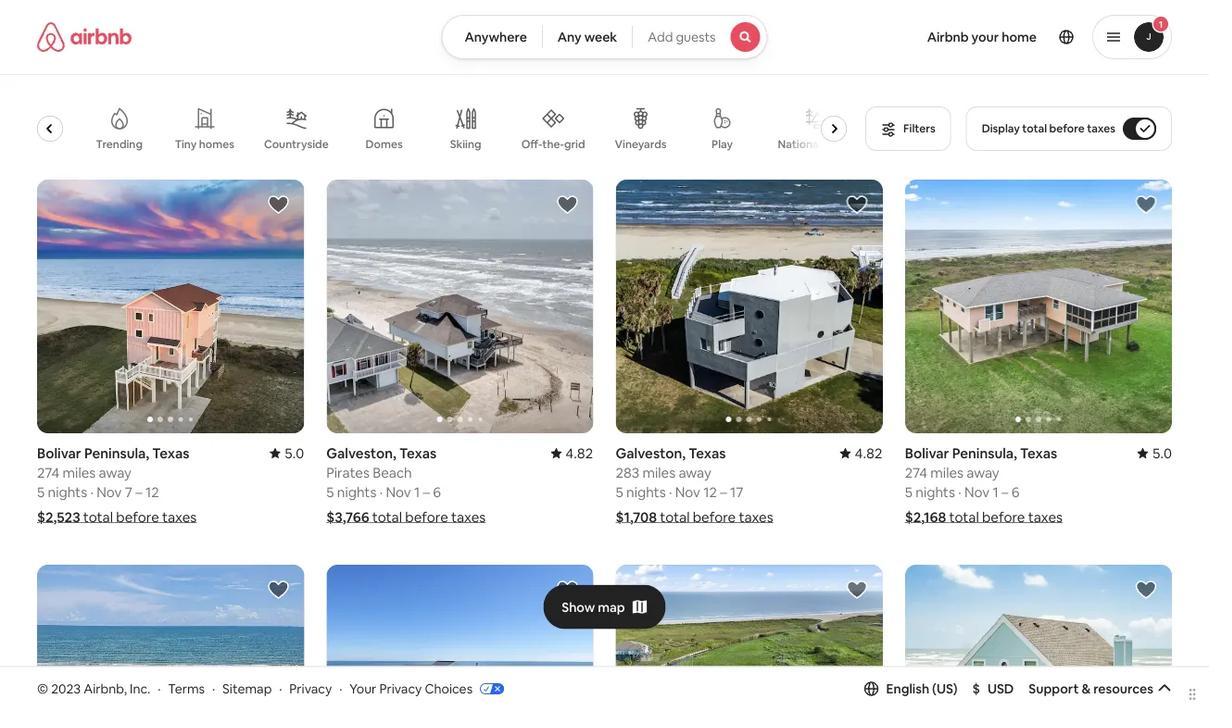 Task type: vqa. For each thing, say whether or not it's contained in the screenshot.
1 dropdown button
yes



Task type: locate. For each thing, give the bounding box(es) containing it.
1 horizontal spatial away
[[679, 464, 711, 482]]

(us)
[[932, 681, 958, 698]]

add to wishlist: galveston, texas image
[[556, 194, 579, 216]]

4 5 from the left
[[905, 483, 913, 501]]

274 up $2,168
[[905, 464, 928, 482]]

0 horizontal spatial 5.0
[[284, 444, 304, 462]]

before right display
[[1049, 121, 1085, 136]]

taxes inside bolivar peninsula, texas 274 miles away 5 nights · nov 7 – 12 $2,523 total before taxes
[[162, 508, 197, 526]]

0 horizontal spatial miles
[[63, 464, 96, 482]]

5
[[37, 483, 45, 501], [326, 483, 334, 501], [616, 483, 623, 501], [905, 483, 913, 501]]

0 horizontal spatial 1
[[414, 483, 420, 501]]

miles up $2,168
[[931, 464, 964, 482]]

12 right 7
[[145, 483, 159, 501]]

5 inside galveston, texas pirates beach 5 nights · nov 1 – 6 $3,766 total before taxes
[[326, 483, 334, 501]]

bolivar
[[37, 444, 81, 462], [905, 444, 949, 462]]

before inside bolivar peninsula, texas 274 miles away 5 nights · nov 7 – 12 $2,523 total before taxes
[[116, 508, 159, 526]]

total
[[1022, 121, 1047, 136], [83, 508, 113, 526], [372, 508, 402, 526], [660, 508, 690, 526], [949, 508, 979, 526]]

1 horizontal spatial 1
[[993, 483, 999, 501]]

homes
[[199, 137, 235, 152]]

tiny
[[175, 137, 197, 152]]

3 texas from the left
[[689, 444, 726, 462]]

group
[[6, 93, 854, 165], [37, 180, 304, 434], [326, 180, 593, 434], [616, 180, 883, 434], [905, 180, 1172, 434], [37, 565, 304, 712], [326, 565, 593, 712], [616, 565, 883, 712], [905, 565, 1172, 712]]

miles for $2,523
[[63, 464, 96, 482]]

nights up $1,708
[[626, 483, 666, 501]]

show
[[562, 599, 595, 616]]

nights inside bolivar peninsula, texas 274 miles away 5 nights · nov 1 – 6 $2,168 total before taxes
[[916, 483, 955, 501]]

0 vertical spatial add to wishlist: galveston, texas image
[[846, 194, 868, 216]]

2 horizontal spatial 1
[[1159, 18, 1163, 30]]

· inside galveston, texas 283 miles away 5 nights · nov 12 – 17 $1,708 total before taxes
[[669, 483, 672, 501]]

0 horizontal spatial add to wishlist: galveston, texas image
[[846, 194, 868, 216]]

terms link
[[168, 681, 205, 697]]

1 horizontal spatial privacy
[[379, 681, 422, 697]]

1 – from the left
[[135, 483, 142, 501]]

1 inside "dropdown button"
[[1159, 18, 1163, 30]]

1 12 from the left
[[145, 483, 159, 501]]

1 privacy from the left
[[289, 681, 332, 697]]

galveston, inside galveston, texas pirates beach 5 nights · nov 1 – 6 $3,766 total before taxes
[[326, 444, 396, 462]]

2 nov from the left
[[386, 483, 411, 501]]

1 miles from the left
[[63, 464, 96, 482]]

miles inside bolivar peninsula, texas 274 miles away 5 nights · nov 7 – 12 $2,523 total before taxes
[[63, 464, 96, 482]]

0 horizontal spatial 6
[[433, 483, 441, 501]]

galveston, for pirates
[[326, 444, 396, 462]]

bolivar up $2,523
[[37, 444, 81, 462]]

5 down 283
[[616, 483, 623, 501]]

2 horizontal spatial away
[[967, 464, 1000, 482]]

bolivar for bolivar peninsula, texas 274 miles away 5 nights · nov 7 – 12 $2,523 total before taxes
[[37, 444, 81, 462]]

2 privacy from the left
[[379, 681, 422, 697]]

galveston, up 283
[[616, 444, 686, 462]]

beachfront
[[6, 137, 64, 152]]

0 horizontal spatial 4.82
[[565, 444, 593, 462]]

resources
[[1094, 681, 1154, 698]]

terms · sitemap · privacy
[[168, 681, 332, 697]]

nights inside galveston, texas 283 miles away 5 nights · nov 12 – 17 $1,708 total before taxes
[[626, 483, 666, 501]]

4 nights from the left
[[916, 483, 955, 501]]

2 miles from the left
[[643, 464, 676, 482]]

7
[[125, 483, 132, 501]]

your privacy choices link
[[350, 681, 504, 699]]

nov inside bolivar peninsula, texas 274 miles away 5 nights · nov 1 – 6 $2,168 total before taxes
[[965, 483, 990, 501]]

4 texas from the left
[[1020, 444, 1057, 462]]

1 horizontal spatial 6
[[1012, 483, 1020, 501]]

0 horizontal spatial away
[[99, 464, 131, 482]]

– inside bolivar peninsula, texas 274 miles away 5 nights · nov 7 – 12 $2,523 total before taxes
[[135, 483, 142, 501]]

2 bolivar from the left
[[905, 444, 949, 462]]

2 away from the left
[[679, 464, 711, 482]]

support
[[1029, 681, 1079, 698]]

$2,523
[[37, 508, 80, 526]]

1 horizontal spatial 5.0
[[1152, 444, 1172, 462]]

taxes inside galveston, texas pirates beach 5 nights · nov 1 – 6 $3,766 total before taxes
[[451, 508, 486, 526]]

1 vertical spatial add to wishlist: galveston, texas image
[[1135, 579, 1157, 601]]

12
[[145, 483, 159, 501], [704, 483, 717, 501]]

add guests
[[648, 29, 716, 45]]

texas inside galveston, texas pirates beach 5 nights · nov 1 – 6 $3,766 total before taxes
[[399, 444, 437, 462]]

filters button
[[866, 107, 951, 151]]

total inside bolivar peninsula, texas 274 miles away 5 nights · nov 7 – 12 $2,523 total before taxes
[[83, 508, 113, 526]]

4.82 out of 5 average rating image
[[551, 444, 593, 462]]

1 4.82 from the left
[[565, 444, 593, 462]]

privacy right your
[[379, 681, 422, 697]]

5 down 'pirates'
[[326, 483, 334, 501]]

nights up $2,523
[[48, 483, 87, 501]]

2 – from the left
[[423, 483, 430, 501]]

3 nights from the left
[[626, 483, 666, 501]]

4.82
[[565, 444, 593, 462], [855, 444, 883, 462]]

taxes
[[1087, 121, 1116, 136], [162, 508, 197, 526], [451, 508, 486, 526], [739, 508, 773, 526], [1028, 508, 1063, 526]]

total right $3,766
[[372, 508, 402, 526]]

283
[[616, 464, 640, 482]]

5.0
[[284, 444, 304, 462], [1152, 444, 1172, 462]]

274 inside bolivar peninsula, texas 274 miles away 5 nights · nov 1 – 6 $2,168 total before taxes
[[905, 464, 928, 482]]

nights
[[48, 483, 87, 501], [337, 483, 377, 501], [626, 483, 666, 501], [916, 483, 955, 501]]

airbnb
[[927, 29, 969, 45]]

beach
[[373, 464, 412, 482]]

national parks
[[778, 137, 853, 151]]

5 inside galveston, texas 283 miles away 5 nights · nov 12 – 17 $1,708 total before taxes
[[616, 483, 623, 501]]

12 left '17'
[[704, 483, 717, 501]]

274 for bolivar peninsula, texas 274 miles away 5 nights · nov 7 – 12 $2,523 total before taxes
[[37, 464, 60, 482]]

before down beach
[[405, 508, 448, 526]]

galveston,
[[326, 444, 396, 462], [616, 444, 686, 462]]

nights up $2,168
[[916, 483, 955, 501]]

taxes inside button
[[1087, 121, 1116, 136]]

texas
[[152, 444, 189, 462], [399, 444, 437, 462], [689, 444, 726, 462], [1020, 444, 1057, 462]]

away
[[99, 464, 131, 482], [679, 464, 711, 482], [967, 464, 1000, 482]]

privacy
[[289, 681, 332, 697], [379, 681, 422, 697]]

2023
[[51, 681, 81, 697]]

airbnb,
[[84, 681, 127, 697]]

2 5 from the left
[[326, 483, 334, 501]]

3 miles from the left
[[931, 464, 964, 482]]

1 5 from the left
[[37, 483, 45, 501]]

miles inside bolivar peninsula, texas 274 miles away 5 nights · nov 1 – 6 $2,168 total before taxes
[[931, 464, 964, 482]]

galveston, up 'pirates'
[[326, 444, 396, 462]]

3 – from the left
[[720, 483, 727, 501]]

1 horizontal spatial add to wishlist: galveston, texas image
[[1135, 579, 1157, 601]]

4 nov from the left
[[965, 483, 990, 501]]

1 bolivar from the left
[[37, 444, 81, 462]]

away inside bolivar peninsula, texas 274 miles away 5 nights · nov 7 – 12 $2,523 total before taxes
[[99, 464, 131, 482]]

$2,168
[[905, 508, 946, 526]]

2 peninsula, from the left
[[952, 444, 1017, 462]]

–
[[135, 483, 142, 501], [423, 483, 430, 501], [720, 483, 727, 501], [1002, 483, 1009, 501]]

bolivar up $2,168
[[905, 444, 949, 462]]

4 – from the left
[[1002, 483, 1009, 501]]

peninsula, inside bolivar peninsula, texas 274 miles away 5 nights · nov 1 – 6 $2,168 total before taxes
[[952, 444, 1017, 462]]

galveston, texas 283 miles away 5 nights · nov 12 – 17 $1,708 total before taxes
[[616, 444, 773, 526]]

nights inside galveston, texas pirates beach 5 nights · nov 1 – 6 $3,766 total before taxes
[[337, 483, 377, 501]]

total right $2,168
[[949, 508, 979, 526]]

1
[[1159, 18, 1163, 30], [414, 483, 420, 501], [993, 483, 999, 501]]

2 12 from the left
[[704, 483, 717, 501]]

add to wishlist: bolivar peninsula, texas image
[[267, 194, 289, 216], [267, 579, 289, 601], [846, 579, 868, 601]]

support & resources
[[1029, 681, 1154, 698]]

galveston, inside galveston, texas 283 miles away 5 nights · nov 12 – 17 $1,708 total before taxes
[[616, 444, 686, 462]]

3 nov from the left
[[675, 483, 700, 501]]

away inside galveston, texas 283 miles away 5 nights · nov 12 – 17 $1,708 total before taxes
[[679, 464, 711, 482]]

1 horizontal spatial galveston,
[[616, 444, 686, 462]]

274 for bolivar peninsula, texas 274 miles away 5 nights · nov 1 – 6 $2,168 total before taxes
[[905, 464, 928, 482]]

away inside bolivar peninsula, texas 274 miles away 5 nights · nov 1 – 6 $2,168 total before taxes
[[967, 464, 1000, 482]]

None search field
[[441, 15, 768, 59]]

6 inside bolivar peninsula, texas 274 miles away 5 nights · nov 1 – 6 $2,168 total before taxes
[[1012, 483, 1020, 501]]

trending
[[96, 137, 143, 152]]

274 inside bolivar peninsula, texas 274 miles away 5 nights · nov 7 – 12 $2,523 total before taxes
[[37, 464, 60, 482]]

galveston, texas pirates beach 5 nights · nov 1 – 6 $3,766 total before taxes
[[326, 444, 486, 526]]

2 texas from the left
[[399, 444, 437, 462]]

1 texas from the left
[[152, 444, 189, 462]]

miles inside galveston, texas 283 miles away 5 nights · nov 12 – 17 $1,708 total before taxes
[[643, 464, 676, 482]]

· inside bolivar peninsula, texas 274 miles away 5 nights · nov 7 – 12 $2,523 total before taxes
[[90, 483, 93, 501]]

·
[[90, 483, 93, 501], [380, 483, 383, 501], [669, 483, 672, 501], [958, 483, 961, 501], [158, 681, 161, 697], [212, 681, 215, 697], [279, 681, 282, 697], [339, 681, 342, 697]]

1 5.0 from the left
[[284, 444, 304, 462]]

add
[[648, 29, 673, 45]]

peninsula,
[[84, 444, 149, 462], [952, 444, 1017, 462]]

2 nights from the left
[[337, 483, 377, 501]]

2 4.82 from the left
[[855, 444, 883, 462]]

total right $1,708
[[660, 508, 690, 526]]

nov inside galveston, texas pirates beach 5 nights · nov 1 – 6 $3,766 total before taxes
[[386, 483, 411, 501]]

6
[[433, 483, 441, 501], [1012, 483, 1020, 501]]

2 galveston, from the left
[[616, 444, 686, 462]]

nov inside galveston, texas 283 miles away 5 nights · nov 12 – 17 $1,708 total before taxes
[[675, 483, 700, 501]]

total right $2,523
[[83, 508, 113, 526]]

peninsula, inside bolivar peninsula, texas 274 miles away 5 nights · nov 7 – 12 $2,523 total before taxes
[[84, 444, 149, 462]]

english
[[886, 681, 930, 698]]

0 horizontal spatial peninsula,
[[84, 444, 149, 462]]

1 nights from the left
[[48, 483, 87, 501]]

5 up $2,168
[[905, 483, 913, 501]]

3 5 from the left
[[616, 483, 623, 501]]

before down 7
[[116, 508, 159, 526]]

texas inside bolivar peninsula, texas 274 miles away 5 nights · nov 7 – 12 $2,523 total before taxes
[[152, 444, 189, 462]]

1 horizontal spatial 274
[[905, 464, 928, 482]]

1 horizontal spatial 12
[[704, 483, 717, 501]]

1 274 from the left
[[37, 464, 60, 482]]

nov
[[97, 483, 122, 501], [386, 483, 411, 501], [675, 483, 700, 501], [965, 483, 990, 501]]

before
[[1049, 121, 1085, 136], [116, 508, 159, 526], [405, 508, 448, 526], [693, 508, 736, 526], [982, 508, 1025, 526]]

miles right 283
[[643, 464, 676, 482]]

$3,766
[[326, 508, 369, 526]]

airbnb your home
[[927, 29, 1037, 45]]

0 horizontal spatial privacy
[[289, 681, 332, 697]]

3 away from the left
[[967, 464, 1000, 482]]

before inside button
[[1049, 121, 1085, 136]]

4.82 for galveston, texas pirates beach 5 nights · nov 1 – 6 $3,766 total before taxes
[[565, 444, 593, 462]]

2 6 from the left
[[1012, 483, 1020, 501]]

1 away from the left
[[99, 464, 131, 482]]

1 horizontal spatial 4.82
[[855, 444, 883, 462]]

– inside galveston, texas 283 miles away 5 nights · nov 12 – 17 $1,708 total before taxes
[[720, 483, 727, 501]]

tiny homes
[[175, 137, 235, 152]]

$1,708
[[616, 508, 657, 526]]

miles
[[63, 464, 96, 482], [643, 464, 676, 482], [931, 464, 964, 482]]

off-
[[522, 137, 543, 151]]

bolivar inside bolivar peninsula, texas 274 miles away 5 nights · nov 1 – 6 $2,168 total before taxes
[[905, 444, 949, 462]]

0 horizontal spatial galveston,
[[326, 444, 396, 462]]

2 horizontal spatial miles
[[931, 464, 964, 482]]

before down '17'
[[693, 508, 736, 526]]

2 274 from the left
[[905, 464, 928, 482]]

1 nov from the left
[[97, 483, 122, 501]]

add to wishlist: galveston, texas image
[[846, 194, 868, 216], [1135, 579, 1157, 601]]

0 horizontal spatial 12
[[145, 483, 159, 501]]

terms
[[168, 681, 205, 697]]

1 6 from the left
[[433, 483, 441, 501]]

0 horizontal spatial 274
[[37, 464, 60, 482]]

12 inside galveston, texas 283 miles away 5 nights · nov 12 – 17 $1,708 total before taxes
[[704, 483, 717, 501]]

1 peninsula, from the left
[[84, 444, 149, 462]]

· inside bolivar peninsula, texas 274 miles away 5 nights · nov 1 – 6 $2,168 total before taxes
[[958, 483, 961, 501]]

domes
[[366, 137, 403, 152]]

0 horizontal spatial bolivar
[[37, 444, 81, 462]]

total inside galveston, texas 283 miles away 5 nights · nov 12 – 17 $1,708 total before taxes
[[660, 508, 690, 526]]

national
[[778, 137, 822, 151]]

274 up $2,523
[[37, 464, 60, 482]]

1 horizontal spatial miles
[[643, 464, 676, 482]]

nights down 'pirates'
[[337, 483, 377, 501]]

1 galveston, from the left
[[326, 444, 396, 462]]

show map
[[562, 599, 625, 616]]

privacy left your
[[289, 681, 332, 697]]

sitemap
[[222, 681, 272, 697]]

before inside bolivar peninsula, texas 274 miles away 5 nights · nov 1 – 6 $2,168 total before taxes
[[982, 508, 1025, 526]]

miles up $2,523
[[63, 464, 96, 482]]

1 horizontal spatial peninsula,
[[952, 444, 1017, 462]]

bolivar inside bolivar peninsula, texas 274 miles away 5 nights · nov 7 – 12 $2,523 total before taxes
[[37, 444, 81, 462]]

1 horizontal spatial bolivar
[[905, 444, 949, 462]]

5 up $2,523
[[37, 483, 45, 501]]

before right $2,168
[[982, 508, 1025, 526]]

total right display
[[1022, 121, 1047, 136]]

2 5.0 from the left
[[1152, 444, 1172, 462]]

274
[[37, 464, 60, 482], [905, 464, 928, 482]]



Task type: describe. For each thing, give the bounding box(es) containing it.
filters
[[904, 121, 936, 136]]

bolivar for bolivar peninsula, texas 274 miles away 5 nights · nov 1 – 6 $2,168 total before taxes
[[905, 444, 949, 462]]

©
[[37, 681, 48, 697]]

before inside galveston, texas 283 miles away 5 nights · nov 12 – 17 $1,708 total before taxes
[[693, 508, 736, 526]]

5 inside bolivar peninsula, texas 274 miles away 5 nights · nov 1 – 6 $2,168 total before taxes
[[905, 483, 913, 501]]

anywhere button
[[441, 15, 543, 59]]

6 inside galveston, texas pirates beach 5 nights · nov 1 – 6 $3,766 total before taxes
[[433, 483, 441, 501]]

anywhere
[[465, 29, 527, 45]]

bolivar peninsula, texas 274 miles away 5 nights · nov 7 – 12 $2,523 total before taxes
[[37, 444, 197, 526]]

5.0 for bolivar peninsula, texas 274 miles away 5 nights · nov 1 – 6 $2,168 total before taxes
[[1152, 444, 1172, 462]]

peninsula, for 1
[[952, 444, 1017, 462]]

away for $2,523
[[99, 464, 131, 482]]

12 inside bolivar peninsula, texas 274 miles away 5 nights · nov 7 – 12 $2,523 total before taxes
[[145, 483, 159, 501]]

galveston, for 283
[[616, 444, 686, 462]]

$ usd
[[973, 681, 1014, 698]]

taxes inside galveston, texas 283 miles away 5 nights · nov 12 – 17 $1,708 total before taxes
[[739, 508, 773, 526]]

profile element
[[790, 0, 1172, 74]]

add to wishlist: bolivar peninsula, texas image
[[1135, 194, 1157, 216]]

1 inside bolivar peninsula, texas 274 miles away 5 nights · nov 1 – 6 $2,168 total before taxes
[[993, 483, 999, 501]]

sitemap link
[[222, 681, 272, 697]]

miles for $2,168
[[931, 464, 964, 482]]

skiing
[[451, 137, 482, 152]]

any week
[[558, 29, 617, 45]]

texas inside galveston, texas 283 miles away 5 nights · nov 12 – 17 $1,708 total before taxes
[[689, 444, 726, 462]]

5 inside bolivar peninsula, texas 274 miles away 5 nights · nov 7 – 12 $2,523 total before taxes
[[37, 483, 45, 501]]

texas inside bolivar peninsula, texas 274 miles away 5 nights · nov 1 – 6 $2,168 total before taxes
[[1020, 444, 1057, 462]]

privacy link
[[289, 681, 332, 697]]

bolivar peninsula, texas 274 miles away 5 nights · nov 1 – 6 $2,168 total before taxes
[[905, 444, 1063, 526]]

countryside
[[264, 137, 329, 152]]

map
[[598, 599, 625, 616]]

grid
[[565, 137, 586, 151]]

play
[[712, 137, 733, 152]]

support & resources button
[[1029, 681, 1172, 698]]

none search field containing anywhere
[[441, 15, 768, 59]]

add to wishlist: freeport, texas image
[[556, 579, 579, 601]]

total inside bolivar peninsula, texas 274 miles away 5 nights · nov 1 – 6 $2,168 total before taxes
[[949, 508, 979, 526]]

$
[[973, 681, 980, 698]]

4.82 out of 5 average rating image
[[840, 444, 883, 462]]

english (us)
[[886, 681, 958, 698]]

1 button
[[1092, 15, 1172, 59]]

nov inside bolivar peninsula, texas 274 miles away 5 nights · nov 7 – 12 $2,523 total before taxes
[[97, 483, 122, 501]]

peninsula, for 7
[[84, 444, 149, 462]]

5.0 out of 5 average rating image
[[270, 444, 304, 462]]

© 2023 airbnb, inc. ·
[[37, 681, 161, 697]]

parks
[[824, 137, 853, 151]]

17
[[730, 483, 743, 501]]

airbnb your home link
[[916, 18, 1048, 57]]

&
[[1082, 681, 1091, 698]]

week
[[584, 29, 617, 45]]

before inside galveston, texas pirates beach 5 nights · nov 1 – 6 $3,766 total before taxes
[[405, 508, 448, 526]]

guests
[[676, 29, 716, 45]]

add guests button
[[632, 15, 768, 59]]

display total before taxes button
[[966, 107, 1172, 151]]

taxes inside bolivar peninsula, texas 274 miles away 5 nights · nov 1 – 6 $2,168 total before taxes
[[1028, 508, 1063, 526]]

pirates
[[326, 464, 370, 482]]

inc.
[[130, 681, 150, 697]]

choices
[[425, 681, 473, 697]]

1 inside galveston, texas pirates beach 5 nights · nov 1 – 6 $3,766 total before taxes
[[414, 483, 420, 501]]

english (us) button
[[864, 681, 958, 698]]

5.0 out of 5 average rating image
[[1138, 444, 1172, 462]]

· inside galveston, texas pirates beach 5 nights · nov 1 – 6 $3,766 total before taxes
[[380, 483, 383, 501]]

your
[[972, 29, 999, 45]]

display total before taxes
[[982, 121, 1116, 136]]

total inside galveston, texas pirates beach 5 nights · nov 1 – 6 $3,766 total before taxes
[[372, 508, 402, 526]]

5.0 for bolivar peninsula, texas 274 miles away 5 nights · nov 7 – 12 $2,523 total before taxes
[[284, 444, 304, 462]]

4.82 for galveston, texas 283 miles away 5 nights · nov 12 – 17 $1,708 total before taxes
[[855, 444, 883, 462]]

usd
[[988, 681, 1014, 698]]

your privacy choices
[[350, 681, 473, 697]]

display
[[982, 121, 1020, 136]]

total inside display total before taxes button
[[1022, 121, 1047, 136]]

your
[[350, 681, 377, 697]]

any
[[558, 29, 582, 45]]

group containing off-the-grid
[[6, 93, 854, 165]]

any week button
[[542, 15, 633, 59]]

– inside bolivar peninsula, texas 274 miles away 5 nights · nov 1 – 6 $2,168 total before taxes
[[1002, 483, 1009, 501]]

off-the-grid
[[522, 137, 586, 151]]

home
[[1002, 29, 1037, 45]]

nights inside bolivar peninsula, texas 274 miles away 5 nights · nov 7 – 12 $2,523 total before taxes
[[48, 483, 87, 501]]

vineyards
[[615, 137, 667, 152]]

show map button
[[543, 585, 666, 630]]

the-
[[543, 137, 565, 151]]

– inside galveston, texas pirates beach 5 nights · nov 1 – 6 $3,766 total before taxes
[[423, 483, 430, 501]]

away for $2,168
[[967, 464, 1000, 482]]



